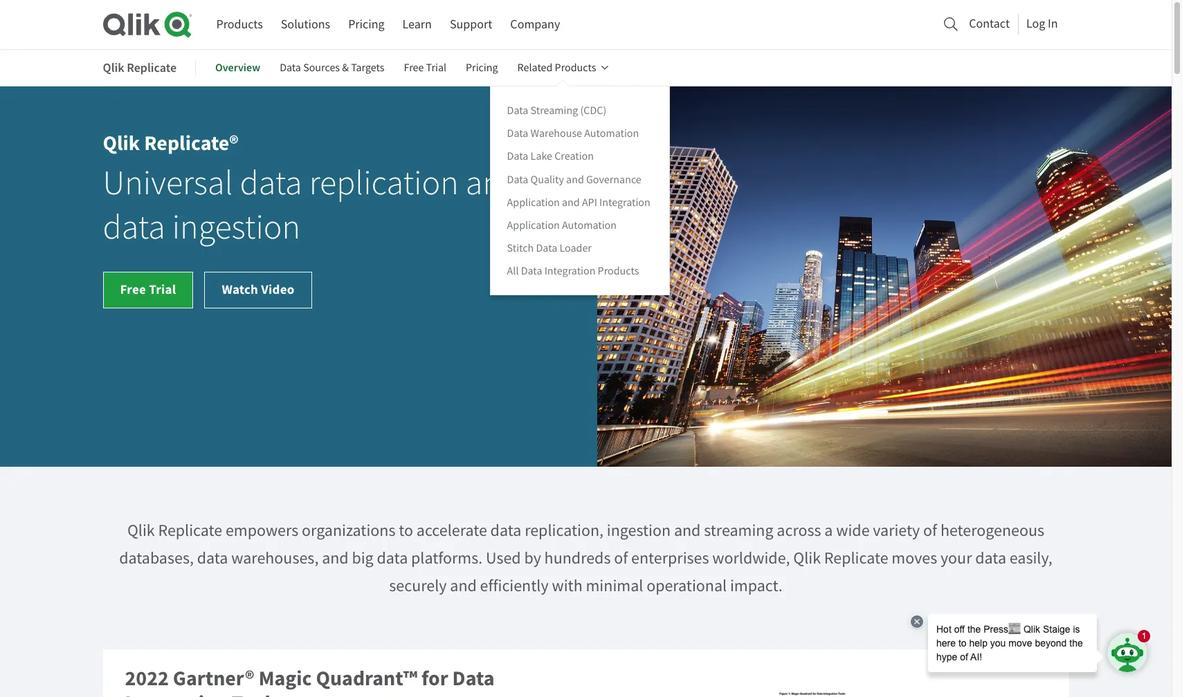 Task type: vqa. For each thing, say whether or not it's contained in the screenshot.
Pricing
yes



Task type: describe. For each thing, give the bounding box(es) containing it.
(cdc)
[[580, 104, 607, 118]]

learn link
[[403, 12, 432, 37]]

related products link
[[518, 51, 609, 85]]

related
[[518, 61, 553, 75]]

minimal
[[586, 576, 643, 597]]

products link
[[216, 12, 263, 37]]

data right stitch
[[536, 241, 557, 255]]

quadrant™
[[316, 665, 418, 693]]

watch
[[222, 281, 258, 298]]

heterogeneous
[[941, 521, 1045, 541]]

universal
[[103, 162, 233, 205]]

data warehouse automation
[[507, 127, 639, 141]]

hundreds
[[545, 548, 611, 569]]

data warehouse automation link
[[507, 126, 639, 141]]

empowers
[[226, 521, 299, 541]]

platforms.
[[411, 548, 483, 569]]

application and api integration
[[507, 196, 651, 209]]

and left big
[[322, 548, 349, 569]]

replicate®
[[144, 130, 239, 157]]

menu bar inside qlik main element
[[216, 12, 560, 37]]

data lake creation link
[[507, 149, 594, 164]]

0 horizontal spatial free trial link
[[103, 272, 193, 309]]

all data integration products
[[507, 264, 639, 278]]

overview
[[215, 60, 260, 75]]

replication
[[309, 162, 459, 205]]

all data integration products link
[[507, 264, 639, 279]]

and inside application and api integration link
[[562, 196, 580, 209]]

data quality and governance link
[[507, 172, 642, 187]]

your
[[941, 548, 972, 569]]

across
[[777, 521, 821, 541]]

log
[[1027, 16, 1046, 32]]

1 vertical spatial automation
[[562, 219, 617, 232]]

0 horizontal spatial trial
[[149, 281, 176, 298]]

tools
[[232, 690, 280, 698]]

data left warehouse
[[507, 127, 529, 141]]

easily,
[[1010, 548, 1053, 569]]

data lake creation
[[507, 150, 594, 164]]

gartner®
[[173, 665, 255, 693]]

company link
[[510, 12, 560, 37]]

ingestion inside qlik replicate® universal data replication and data ingestion
[[172, 206, 301, 249]]

qlik replicate menu bar
[[103, 51, 670, 296]]

&
[[342, 61, 349, 75]]

application automation link
[[507, 218, 617, 233]]

and up the enterprises
[[674, 521, 701, 541]]

data left "sources"
[[280, 61, 301, 75]]

magic
[[259, 665, 312, 693]]

stitch data loader
[[507, 241, 592, 255]]

operational
[[647, 576, 727, 597]]

to
[[399, 521, 413, 541]]

0 vertical spatial of
[[924, 521, 937, 541]]

related products menu
[[490, 86, 670, 296]]

watch video link
[[205, 272, 312, 309]]

data left lake
[[507, 150, 529, 164]]

big
[[352, 548, 374, 569]]

pricing inside qlik main element
[[348, 17, 385, 33]]

creation
[[555, 150, 594, 164]]

variety
[[873, 521, 920, 541]]

used
[[486, 548, 521, 569]]

contact link
[[969, 12, 1010, 35]]

warehouses,
[[231, 548, 319, 569]]

0 vertical spatial free trial link
[[404, 51, 447, 85]]

targets
[[351, 61, 385, 75]]

integration inside all data integration products 'link'
[[545, 264, 596, 278]]

sources
[[303, 61, 340, 75]]

all
[[507, 264, 519, 278]]

quality
[[531, 173, 564, 187]]

governance
[[586, 173, 642, 187]]

free inside qlik replicate menu bar
[[404, 61, 424, 75]]

with
[[552, 576, 583, 597]]

databases,
[[119, 548, 194, 569]]

support
[[450, 17, 492, 33]]

integration inside application and api integration link
[[600, 196, 651, 209]]

products inside menu bar
[[216, 17, 263, 33]]

application and api integration link
[[507, 195, 651, 210]]

data streaming (cdc) link
[[507, 103, 607, 118]]

learn
[[403, 17, 432, 33]]

loader
[[560, 241, 592, 255]]

1 horizontal spatial pricing link
[[466, 51, 498, 85]]

efficiently
[[480, 576, 549, 597]]

solutions
[[281, 17, 330, 33]]

data quality and governance
[[507, 173, 642, 187]]



Task type: locate. For each thing, give the bounding box(es) containing it.
and inside data quality and governance link
[[566, 173, 584, 187]]

securely
[[389, 576, 447, 597]]

qlik replicate
[[103, 59, 177, 76]]

pricing
[[348, 17, 385, 33], [466, 61, 498, 75]]

data left streaming
[[507, 104, 529, 118]]

1 horizontal spatial free trial
[[404, 61, 447, 75]]

stitch data loader link
[[507, 241, 592, 256]]

2 vertical spatial replicate
[[824, 548, 889, 569]]

1 horizontal spatial free trial link
[[404, 51, 447, 85]]

2 horizontal spatial integration
[[600, 196, 651, 209]]

pricing link down support at the left top of the page
[[466, 51, 498, 85]]

and down platforms.
[[450, 576, 477, 597]]

0 horizontal spatial of
[[614, 548, 628, 569]]

free trial
[[404, 61, 447, 75], [120, 281, 176, 298]]

trial inside qlik replicate menu bar
[[426, 61, 447, 75]]

data left quality
[[507, 173, 529, 187]]

qlik down across
[[794, 548, 821, 569]]

0 vertical spatial pricing link
[[348, 12, 385, 37]]

replicate inside menu bar
[[127, 59, 177, 76]]

stitch
[[507, 241, 534, 255]]

1 horizontal spatial integration
[[545, 264, 596, 278]]

pricing inside qlik replicate menu bar
[[466, 61, 498, 75]]

0 horizontal spatial pricing
[[348, 17, 385, 33]]

0 horizontal spatial pricing link
[[348, 12, 385, 37]]

of up moves
[[924, 521, 937, 541]]

for
[[422, 665, 448, 693]]

application automation
[[507, 219, 617, 232]]

and inside qlik replicate® universal data replication and data ingestion
[[466, 162, 520, 205]]

application down quality
[[507, 196, 560, 209]]

qlik replicate empowers organizations to accelerate data replication, ingestion and streaming across a wide variety of heterogeneous databases, data warehouses, and big data platforms. used by hundreds of enterprises worldwide, qlik replicate moves your data easily, securely and efficiently with minimal operational impact.
[[119, 521, 1053, 597]]

api
[[582, 196, 597, 209]]

pricing up targets on the top left
[[348, 17, 385, 33]]

data inside 2022 gartner® magic quadrant™ for data integration tools
[[452, 665, 495, 693]]

0 vertical spatial automation
[[584, 127, 639, 141]]

2022 gartner® magic quadrant™ for data integration tools
[[125, 665, 495, 698]]

ingestion up watch on the left of page
[[172, 206, 301, 249]]

qlik for qlik replicate® universal data replication and data ingestion
[[103, 130, 140, 157]]

0 vertical spatial integration
[[600, 196, 651, 209]]

0 horizontal spatial free trial
[[120, 281, 176, 298]]

1 horizontal spatial trial
[[426, 61, 447, 75]]

and left api
[[562, 196, 580, 209]]

qlik inside menu bar
[[103, 59, 124, 76]]

menu bar containing products
[[216, 12, 560, 37]]

of
[[924, 521, 937, 541], [614, 548, 628, 569]]

contact
[[969, 16, 1010, 32]]

watch video
[[222, 281, 295, 298]]

1 vertical spatial free trial
[[120, 281, 176, 298]]

replicate
[[127, 59, 177, 76], [158, 521, 222, 541], [824, 548, 889, 569]]

pricing link
[[348, 12, 385, 37], [466, 51, 498, 85]]

related products
[[518, 61, 596, 75]]

application up stitch
[[507, 219, 560, 232]]

1 horizontal spatial pricing
[[466, 61, 498, 75]]

automation down api
[[562, 219, 617, 232]]

qlik main element
[[216, 12, 1069, 37]]

1 vertical spatial of
[[614, 548, 628, 569]]

2 vertical spatial products
[[598, 264, 639, 278]]

qlik down the go to the home page. image
[[103, 59, 124, 76]]

0 vertical spatial replicate
[[127, 59, 177, 76]]

0 vertical spatial products
[[216, 17, 263, 33]]

1 vertical spatial pricing link
[[466, 51, 498, 85]]

integration
[[600, 196, 651, 209], [545, 264, 596, 278], [125, 690, 228, 698]]

log in
[[1027, 16, 1058, 32]]

replicate for qlik replicate empowers organizations to accelerate data replication, ingestion and streaming across a wide variety of heterogeneous databases, data warehouses, and big data platforms. used by hundreds of enterprises worldwide, qlik replicate moves your data easily, securely and efficiently with minimal operational impact.
[[158, 521, 222, 541]]

data inside 'link'
[[521, 264, 542, 278]]

0 vertical spatial ingestion
[[172, 206, 301, 249]]

0 vertical spatial pricing
[[348, 17, 385, 33]]

0 vertical spatial free
[[404, 61, 424, 75]]

2 vertical spatial integration
[[125, 690, 228, 698]]

enterprises
[[631, 548, 709, 569]]

1 vertical spatial application
[[507, 219, 560, 232]]

data sources & targets link
[[280, 51, 385, 85]]

accelerate
[[417, 521, 487, 541]]

replicate down the go to the home page. image
[[127, 59, 177, 76]]

and left quality
[[466, 162, 520, 205]]

1 vertical spatial pricing
[[466, 61, 498, 75]]

1 vertical spatial free
[[120, 281, 146, 298]]

solutions link
[[281, 12, 330, 37]]

application
[[507, 196, 560, 209], [507, 219, 560, 232]]

in
[[1048, 16, 1058, 32]]

1 horizontal spatial ingestion
[[607, 521, 671, 541]]

0 horizontal spatial free
[[120, 281, 146, 298]]

application for application automation
[[507, 219, 560, 232]]

replicate up databases,
[[158, 521, 222, 541]]

data
[[240, 162, 302, 205], [103, 206, 165, 249], [491, 521, 522, 541], [197, 548, 228, 569], [377, 548, 408, 569], [976, 548, 1007, 569]]

qlik inside qlik replicate® universal data replication and data ingestion
[[103, 130, 140, 157]]

moves
[[892, 548, 937, 569]]

data right all
[[521, 264, 542, 278]]

products inside 'link'
[[598, 264, 639, 278]]

2022
[[125, 665, 169, 693]]

by
[[524, 548, 541, 569]]

qlik for qlik replicate
[[103, 59, 124, 76]]

pricing down support at the left top of the page
[[466, 61, 498, 75]]

automation down (cdc)
[[584, 127, 639, 141]]

1 vertical spatial replicate
[[158, 521, 222, 541]]

free trial link
[[404, 51, 447, 85], [103, 272, 193, 309]]

application for application and api integration
[[507, 196, 560, 209]]

replicate down wide
[[824, 548, 889, 569]]

0 horizontal spatial integration
[[125, 690, 228, 698]]

1 horizontal spatial products
[[555, 61, 596, 75]]

1 horizontal spatial free
[[404, 61, 424, 75]]

qlik for qlik replicate empowers organizations to accelerate data replication, ingestion and streaming across a wide variety of heterogeneous databases, data warehouses, and big data platforms. used by hundreds of enterprises worldwide, qlik replicate moves your data easily, securely and efficiently with minimal operational impact.
[[127, 521, 155, 541]]

0 horizontal spatial products
[[216, 17, 263, 33]]

ingestion up the enterprises
[[607, 521, 671, 541]]

1 vertical spatial integration
[[545, 264, 596, 278]]

2 application from the top
[[507, 219, 560, 232]]

1 vertical spatial free trial link
[[103, 272, 193, 309]]

free
[[404, 61, 424, 75], [120, 281, 146, 298]]

2 horizontal spatial products
[[598, 264, 639, 278]]

trial
[[426, 61, 447, 75], [149, 281, 176, 298]]

0 horizontal spatial ingestion
[[172, 206, 301, 249]]

data sources & targets
[[280, 61, 385, 75]]

qlik replicate® universal data replication and data ingestion
[[103, 130, 520, 249]]

free trial inside qlik replicate menu bar
[[404, 61, 447, 75]]

replicate for qlik replicate
[[127, 59, 177, 76]]

wide
[[836, 521, 870, 541]]

1 application from the top
[[507, 196, 560, 209]]

overview link
[[215, 51, 260, 85]]

of up the minimal
[[614, 548, 628, 569]]

qlik up universal
[[103, 130, 140, 157]]

data streaming (cdc)
[[507, 104, 607, 118]]

0 vertical spatial free trial
[[404, 61, 447, 75]]

ingestion
[[172, 206, 301, 249], [607, 521, 671, 541]]

log in link
[[1027, 12, 1058, 35]]

streaming
[[531, 104, 578, 118]]

1 horizontal spatial of
[[924, 521, 937, 541]]

0 vertical spatial trial
[[426, 61, 447, 75]]

automation
[[584, 127, 639, 141], [562, 219, 617, 232]]

lake
[[531, 150, 552, 164]]

organizations
[[302, 521, 396, 541]]

integration inside 2022 gartner® magic quadrant™ for data integration tools
[[125, 690, 228, 698]]

warehouse
[[531, 127, 582, 141]]

video
[[261, 281, 295, 298]]

data right 'for'
[[452, 665, 495, 693]]

a
[[825, 521, 833, 541]]

streaming
[[704, 521, 774, 541]]

and
[[466, 162, 520, 205], [566, 173, 584, 187], [562, 196, 580, 209], [674, 521, 701, 541], [322, 548, 349, 569], [450, 576, 477, 597]]

1 vertical spatial ingestion
[[607, 521, 671, 541]]

pricing link up targets on the top left
[[348, 12, 385, 37]]

replication,
[[525, 521, 604, 541]]

qlik
[[103, 59, 124, 76], [103, 130, 140, 157], [127, 521, 155, 541], [794, 548, 821, 569]]

company
[[510, 17, 560, 33]]

go to the home page. image
[[103, 11, 191, 38]]

worldwide,
[[713, 548, 790, 569]]

menu bar
[[216, 12, 560, 37]]

ingestion inside qlik replicate empowers organizations to accelerate data replication, ingestion and streaming across a wide variety of heterogeneous databases, data warehouses, and big data platforms. used by hundreds of enterprises worldwide, qlik replicate moves your data easily, securely and efficiently with minimal operational impact.
[[607, 521, 671, 541]]

1 vertical spatial products
[[555, 61, 596, 75]]

and down the creation
[[566, 173, 584, 187]]

1 vertical spatial trial
[[149, 281, 176, 298]]

0 vertical spatial application
[[507, 196, 560, 209]]

qlik up databases,
[[127, 521, 155, 541]]

impact.
[[730, 576, 783, 597]]

support link
[[450, 12, 492, 37]]



